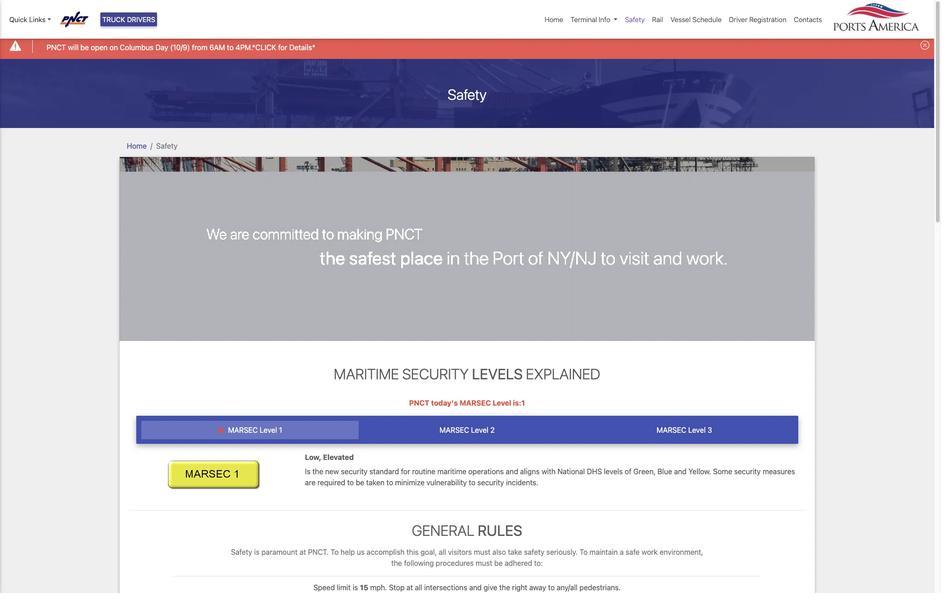 Task type: describe. For each thing, give the bounding box(es) containing it.
accomplish
[[367, 548, 405, 556]]

the right in
[[464, 247, 489, 268]]

quick links
[[9, 15, 46, 23]]

be inside safety is paramount at pnct. to help us accomplish this goal, all visitors must also take safety seriously. to maintain a safe work environment, the following procedures must be adhered to:
[[494, 559, 503, 567]]

marsec for marsec level 2
[[440, 426, 469, 434]]

is
[[305, 467, 311, 476]]

seriously.
[[547, 548, 578, 556]]

level for marsec level 3
[[689, 426, 706, 434]]

marsec for marsec level 3
[[657, 426, 687, 434]]

0 vertical spatial home
[[545, 15, 563, 23]]

contacts link
[[790, 11, 826, 28]]

level for marsec level 2
[[471, 426, 489, 434]]

all inside safety is paramount at pnct. to help us accomplish this goal, all visitors must also take safety seriously. to maintain a safe work environment, the following procedures must be adhered to:
[[439, 548, 446, 556]]

in
[[447, 247, 460, 268]]

marsec level 1
[[226, 426, 282, 434]]

adhered
[[505, 559, 532, 567]]

and up incidents.
[[506, 467, 518, 476]]

1 horizontal spatial is
[[353, 584, 358, 592]]

safety link
[[621, 11, 649, 28]]

terminal info link
[[567, 11, 621, 28]]

general
[[412, 522, 475, 539]]

safety
[[524, 548, 545, 556]]

0 vertical spatial must
[[474, 548, 491, 556]]

low,
[[305, 453, 321, 462]]

elevated
[[323, 453, 354, 462]]

environment,
[[660, 548, 703, 556]]

green,
[[634, 467, 656, 476]]

for inside is the new security standard for routine maritime operations and aligns with national dhs levels of green, blue and yellow. some security measures are required to be taken to minimize vulnerability to security incidents.
[[401, 467, 410, 476]]

vessel
[[671, 15, 691, 23]]

limit
[[337, 584, 351, 592]]

1 horizontal spatial security
[[478, 478, 504, 487]]

help
[[341, 548, 355, 556]]

at inside safety is paramount at pnct. to help us accomplish this goal, all visitors must also take safety seriously. to maintain a safe work environment, the following procedures must be adhered to:
[[300, 548, 306, 556]]

on
[[110, 43, 118, 51]]

maintain
[[590, 548, 618, 556]]

security
[[402, 365, 469, 383]]

tab list containing marsec level 1
[[136, 416, 798, 444]]

a
[[620, 548, 624, 556]]

routine
[[412, 467, 436, 476]]

be inside is the new security standard for routine maritime operations and aligns with national dhs levels of green, blue and yellow. some security measures are required to be taken to minimize vulnerability to security incidents.
[[356, 478, 364, 487]]

for inside "alert"
[[278, 43, 287, 51]]

us
[[357, 548, 365, 556]]

the inside is the new security standard for routine maritime operations and aligns with national dhs levels of green, blue and yellow. some security measures are required to be taken to minimize vulnerability to security incidents.
[[313, 467, 323, 476]]

day
[[156, 43, 168, 51]]

2 to from the left
[[580, 548, 588, 556]]

0 horizontal spatial home link
[[127, 142, 147, 150]]

blue
[[658, 467, 672, 476]]

to right required
[[347, 478, 354, 487]]

levels inside is the new security standard for routine maritime operations and aligns with national dhs levels of green, blue and yellow. some security measures are required to be taken to minimize vulnerability to security incidents.
[[604, 467, 623, 476]]

the down making
[[320, 247, 345, 268]]

and inside the we are committed to making pnct the safest place in the port of ny/nj to visit and work.
[[653, 247, 683, 268]]

aligns
[[520, 467, 540, 476]]

measures
[[763, 467, 795, 476]]

level for marsec level 1
[[260, 426, 277, 434]]

also
[[493, 548, 506, 556]]

3
[[708, 426, 712, 434]]

2
[[491, 426, 495, 434]]

be inside "alert"
[[80, 43, 89, 51]]

are inside the we are committed to making pnct the safest place in the port of ny/nj to visit and work.
[[230, 225, 249, 243]]

the right the give
[[499, 584, 510, 592]]

maritime security levels explained
[[334, 365, 601, 383]]

1
[[279, 426, 282, 434]]

1 vertical spatial all
[[415, 584, 422, 592]]

vessel schedule
[[671, 15, 722, 23]]

today's
[[431, 399, 458, 407]]

truck drivers link
[[100, 12, 157, 26]]

operations
[[469, 467, 504, 476]]

safety inside safety is paramount at pnct. to help us accomplish this goal, all visitors must also take safety seriously. to maintain a safe work environment, the following procedures must be adhered to:
[[231, 548, 252, 556]]

maritime
[[334, 365, 399, 383]]

yellow.
[[689, 467, 711, 476]]

terminal
[[571, 15, 597, 23]]

rail link
[[649, 11, 667, 28]]

new
[[325, 467, 339, 476]]

columbus
[[120, 43, 154, 51]]

pnct will be open on columbus day (10/9) from 6am to 4pm.*click for details* link
[[47, 42, 316, 53]]

making
[[337, 225, 383, 243]]

to inside pnct will be open on columbus day (10/9) from 6am to 4pm.*click for details* link
[[227, 43, 234, 51]]

details*
[[289, 43, 316, 51]]

we are committed to making pnct the safest place in the port of ny/nj to visit and work.
[[206, 225, 728, 268]]

dhs
[[587, 467, 602, 476]]

the inside safety is paramount at pnct. to help us accomplish this goal, all visitors must also take safety seriously. to maintain a safe work environment, the following procedures must be adhered to:
[[391, 559, 402, 567]]

give
[[484, 584, 498, 592]]

quick
[[9, 15, 27, 23]]

terminal info
[[571, 15, 611, 23]]

vulnerability
[[427, 478, 467, 487]]

from
[[192, 43, 208, 51]]

right
[[512, 584, 528, 592]]

rail
[[652, 15, 663, 23]]

low, elevated
[[305, 453, 354, 462]]

to right away
[[548, 584, 555, 592]]

6am
[[209, 43, 225, 51]]

marsec level 1 link
[[141, 421, 359, 439]]

national
[[558, 467, 585, 476]]

of inside the we are committed to making pnct the safest place in the port of ny/nj to visit and work.
[[528, 247, 544, 268]]

required
[[318, 478, 345, 487]]

standard
[[370, 467, 399, 476]]

open
[[91, 43, 108, 51]]

with
[[542, 467, 556, 476]]

general rules
[[412, 522, 522, 539]]



Task type: vqa. For each thing, say whether or not it's contained in the screenshot.
the any/all
yes



Task type: locate. For each thing, give the bounding box(es) containing it.
1 horizontal spatial be
[[356, 478, 364, 487]]

1 vertical spatial at
[[407, 584, 413, 592]]

be down also
[[494, 559, 503, 567]]

0 horizontal spatial be
[[80, 43, 89, 51]]

0 horizontal spatial are
[[230, 225, 249, 243]]

vessel schedule link
[[667, 11, 726, 28]]

truck drivers
[[102, 15, 155, 23]]

the right is
[[313, 467, 323, 476]]

mph.
[[370, 584, 387, 592]]

is left the paramount
[[254, 548, 260, 556]]

1 vertical spatial pnct
[[386, 225, 423, 243]]

2 horizontal spatial be
[[494, 559, 503, 567]]

info
[[599, 15, 611, 23]]

the
[[320, 247, 345, 268], [464, 247, 489, 268], [313, 467, 323, 476], [391, 559, 402, 567], [499, 584, 510, 592]]

marsec level 2 link
[[359, 421, 576, 439]]

1 vertical spatial is
[[353, 584, 358, 592]]

pnct.
[[308, 548, 329, 556]]

1 horizontal spatial at
[[407, 584, 413, 592]]

0 horizontal spatial of
[[528, 247, 544, 268]]

contacts
[[794, 15, 822, 23]]

this
[[407, 548, 419, 556]]

marsec down today's in the bottom of the page
[[440, 426, 469, 434]]

pnct will be open on columbus day (10/9) from 6am to 4pm.*click for details* alert
[[0, 34, 934, 59]]

and right blue
[[674, 467, 687, 476]]

15
[[360, 584, 368, 592]]

must
[[474, 548, 491, 556], [476, 559, 493, 567]]

is left 15
[[353, 584, 358, 592]]

to right the 6am
[[227, 43, 234, 51]]

pnct left the will
[[47, 43, 66, 51]]

1 vertical spatial must
[[476, 559, 493, 567]]

schedule
[[693, 15, 722, 23]]

is the new security standard for routine maritime operations and aligns with national dhs levels of green, blue and yellow. some security measures are required to be taken to minimize vulnerability to security incidents.
[[305, 467, 795, 487]]

1 horizontal spatial home
[[545, 15, 563, 23]]

of left "green,"
[[625, 467, 632, 476]]

are
[[230, 225, 249, 243], [305, 478, 316, 487]]

marsec level 3
[[657, 426, 712, 434]]

rules
[[478, 522, 522, 539]]

take
[[508, 548, 522, 556]]

pnct inside the we are committed to making pnct the safest place in the port of ny/nj to visit and work.
[[386, 225, 423, 243]]

stop
[[389, 584, 405, 592]]

(10/9)
[[170, 43, 190, 51]]

2 vertical spatial pnct
[[409, 399, 430, 407]]

1 vertical spatial for
[[401, 467, 410, 476]]

1 horizontal spatial all
[[439, 548, 446, 556]]

are inside is the new security standard for routine maritime operations and aligns with national dhs levels of green, blue and yellow. some security measures are required to be taken to minimize vulnerability to security incidents.
[[305, 478, 316, 487]]

marsec for marsec level 1
[[228, 426, 258, 434]]

marsec level 2
[[440, 426, 495, 434]]

4pm.*click
[[236, 43, 276, 51]]

marsec left 1
[[228, 426, 258, 434]]

1 horizontal spatial to
[[580, 548, 588, 556]]

level left 1
[[260, 426, 277, 434]]

1 horizontal spatial home link
[[541, 11, 567, 28]]

incidents.
[[506, 478, 538, 487]]

work
[[642, 548, 658, 556]]

levels
[[472, 365, 523, 383], [604, 467, 623, 476]]

all right stop
[[415, 584, 422, 592]]

security right some
[[734, 467, 761, 476]]

driver registration link
[[726, 11, 790, 28]]

explained
[[526, 365, 601, 383]]

pnct for pnct will be open on columbus day (10/9) from 6am to 4pm.*click for details*
[[47, 43, 66, 51]]

0 vertical spatial pnct
[[47, 43, 66, 51]]

to down standard
[[387, 478, 393, 487]]

1 vertical spatial home
[[127, 142, 147, 150]]

speed
[[314, 584, 335, 592]]

any/all
[[557, 584, 578, 592]]

0 horizontal spatial security
[[341, 467, 368, 476]]

0 vertical spatial are
[[230, 225, 249, 243]]

visitors
[[448, 548, 472, 556]]

0 horizontal spatial all
[[415, 584, 422, 592]]

marsec up marsec level 2
[[460, 399, 491, 407]]

pnct for pnct today's marsec level is:1
[[409, 399, 430, 407]]

0 vertical spatial levels
[[472, 365, 523, 383]]

close image
[[921, 41, 930, 50]]

marsec left '3' at the right bottom
[[657, 426, 687, 434]]

procedures
[[436, 559, 474, 567]]

1 horizontal spatial for
[[401, 467, 410, 476]]

of inside is the new security standard for routine maritime operations and aligns with national dhs levels of green, blue and yellow. some security measures are required to be taken to minimize vulnerability to security incidents.
[[625, 467, 632, 476]]

safe
[[626, 548, 640, 556]]

0 vertical spatial all
[[439, 548, 446, 556]]

work.
[[687, 247, 728, 268]]

security down the "operations"
[[478, 478, 504, 487]]

0 vertical spatial home link
[[541, 11, 567, 28]]

marsec level 3 link
[[576, 421, 793, 439]]

pnct left today's in the bottom of the page
[[409, 399, 430, 407]]

1 horizontal spatial of
[[625, 467, 632, 476]]

0 horizontal spatial is
[[254, 548, 260, 556]]

1 to from the left
[[331, 548, 339, 556]]

0 horizontal spatial at
[[300, 548, 306, 556]]

maritime
[[438, 467, 467, 476]]

pnct will be open on columbus day (10/9) from 6am to 4pm.*click for details*
[[47, 43, 316, 51]]

must left also
[[474, 548, 491, 556]]

visit
[[620, 247, 650, 268]]

driver
[[729, 15, 748, 23]]

all right goal, at the left
[[439, 548, 446, 556]]

1 vertical spatial home link
[[127, 142, 147, 150]]

links
[[29, 15, 46, 23]]

at right stop
[[407, 584, 413, 592]]

and right the visit
[[653, 247, 683, 268]]

1 vertical spatial are
[[305, 478, 316, 487]]

0 horizontal spatial levels
[[472, 365, 523, 383]]

and left the give
[[469, 584, 482, 592]]

will
[[68, 43, 79, 51]]

be left taken
[[356, 478, 364, 487]]

2 horizontal spatial security
[[734, 467, 761, 476]]

tab list
[[136, 416, 798, 444]]

be
[[80, 43, 89, 51], [356, 478, 364, 487], [494, 559, 503, 567]]

0 vertical spatial is
[[254, 548, 260, 556]]

of
[[528, 247, 544, 268], [625, 467, 632, 476]]

to left help
[[331, 548, 339, 556]]

and
[[653, 247, 683, 268], [506, 467, 518, 476], [674, 467, 687, 476], [469, 584, 482, 592]]

drivers
[[127, 15, 155, 23]]

the down accomplish
[[391, 559, 402, 567]]

place
[[400, 247, 443, 268]]

all
[[439, 548, 446, 556], [415, 584, 422, 592]]

must up the give
[[476, 559, 493, 567]]

0 vertical spatial at
[[300, 548, 306, 556]]

safety
[[625, 15, 645, 23], [448, 85, 487, 103], [156, 142, 178, 150], [231, 548, 252, 556]]

0 vertical spatial be
[[80, 43, 89, 51]]

levels up is:1
[[472, 365, 523, 383]]

driver registration
[[729, 15, 787, 23]]

for left details*
[[278, 43, 287, 51]]

level left 2
[[471, 426, 489, 434]]

level left '3' at the right bottom
[[689, 426, 706, 434]]

we
[[206, 225, 227, 243]]

0 vertical spatial for
[[278, 43, 287, 51]]

to left maintain
[[580, 548, 588, 556]]

registration
[[750, 15, 787, 23]]

away
[[530, 584, 546, 592]]

pnct
[[47, 43, 66, 51], [386, 225, 423, 243], [409, 399, 430, 407]]

goal,
[[421, 548, 437, 556]]

are right the "we"
[[230, 225, 249, 243]]

1 vertical spatial be
[[356, 478, 364, 487]]

1 horizontal spatial are
[[305, 478, 316, 487]]

pedestrians.
[[580, 584, 621, 592]]

0 horizontal spatial home
[[127, 142, 147, 150]]

port
[[493, 247, 524, 268]]

safest
[[349, 247, 396, 268]]

pnct up place
[[386, 225, 423, 243]]

committed
[[253, 225, 319, 243]]

following
[[404, 559, 434, 567]]

security down elevated
[[341, 467, 368, 476]]

to left making
[[322, 225, 334, 243]]

minimize
[[395, 478, 425, 487]]

levels right dhs
[[604, 467, 623, 476]]

of right port
[[528, 247, 544, 268]]

to:
[[534, 559, 543, 567]]

at left pnct.
[[300, 548, 306, 556]]

to down the "operations"
[[469, 478, 476, 487]]

are down is
[[305, 478, 316, 487]]

some
[[713, 467, 732, 476]]

security
[[341, 467, 368, 476], [734, 467, 761, 476], [478, 478, 504, 487]]

0 horizontal spatial for
[[278, 43, 287, 51]]

is inside safety is paramount at pnct. to help us accomplish this goal, all visitors must also take safety seriously. to maintain a safe work environment, the following procedures must be adhered to:
[[254, 548, 260, 556]]

2 vertical spatial be
[[494, 559, 503, 567]]

1 horizontal spatial levels
[[604, 467, 623, 476]]

taken
[[366, 478, 385, 487]]

for up the minimize
[[401, 467, 410, 476]]

0 vertical spatial of
[[528, 247, 544, 268]]

1 vertical spatial levels
[[604, 467, 623, 476]]

ny/nj
[[548, 247, 597, 268]]

truck
[[102, 15, 125, 23]]

is:1
[[513, 399, 525, 407]]

home link
[[541, 11, 567, 28], [127, 142, 147, 150]]

to left the visit
[[601, 247, 616, 268]]

to
[[227, 43, 234, 51], [322, 225, 334, 243], [601, 247, 616, 268], [347, 478, 354, 487], [387, 478, 393, 487], [469, 478, 476, 487], [548, 584, 555, 592]]

paramount
[[262, 548, 298, 556]]

be right the will
[[80, 43, 89, 51]]

level left is:1
[[493, 399, 511, 407]]

0 horizontal spatial to
[[331, 548, 339, 556]]

pnct inside pnct will be open on columbus day (10/9) from 6am to 4pm.*click for details* link
[[47, 43, 66, 51]]

1 vertical spatial of
[[625, 467, 632, 476]]



